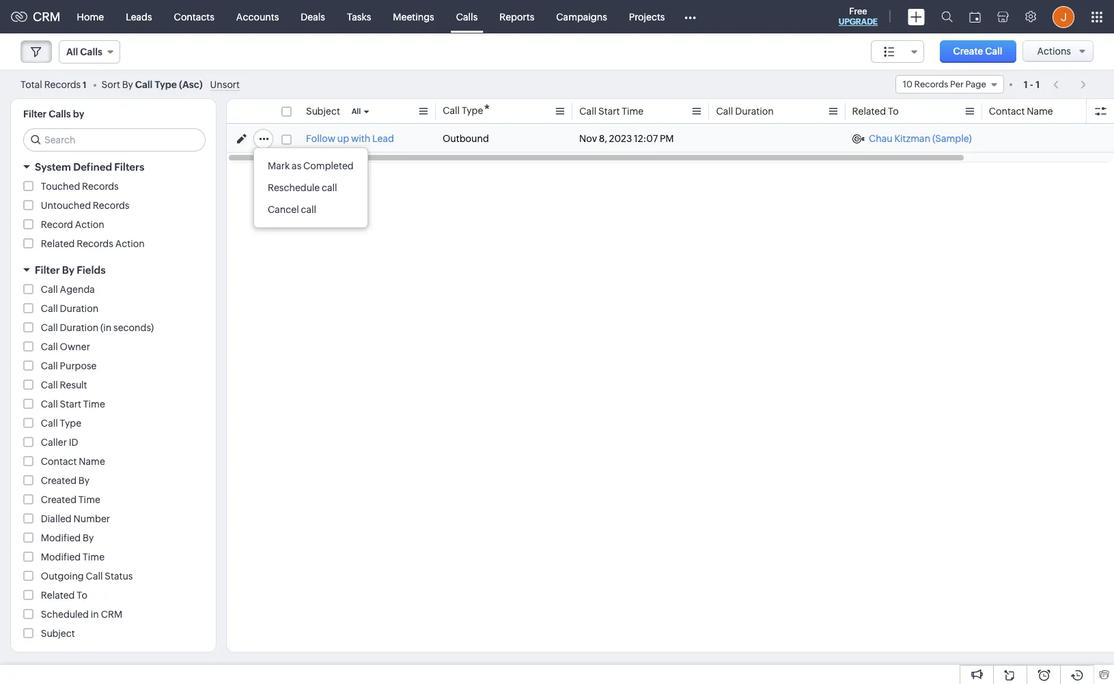 Task type: vqa. For each thing, say whether or not it's contained in the screenshot.
Call Start Time
yes



Task type: locate. For each thing, give the bounding box(es) containing it.
created for created by
[[41, 476, 77, 487]]

related to up scheduled
[[41, 591, 88, 602]]

outbound
[[443, 133, 489, 144]]

1 horizontal spatial subject
[[306, 106, 340, 117]]

1 horizontal spatial call
[[322, 183, 337, 193]]

2 horizontal spatial 1
[[1036, 79, 1041, 90]]

follow
[[306, 133, 336, 144]]

2 horizontal spatial type
[[462, 105, 483, 116]]

type up id
[[60, 418, 81, 429]]

pm
[[660, 133, 674, 144]]

with
[[351, 133, 371, 144]]

duration
[[735, 106, 774, 117], [60, 304, 99, 314], [60, 323, 99, 334]]

navigation
[[1047, 75, 1094, 94]]

1 horizontal spatial call duration
[[716, 106, 774, 117]]

in
[[91, 610, 99, 621]]

call inside button
[[986, 46, 1003, 57]]

filter inside dropdown button
[[35, 265, 60, 276]]

1 vertical spatial subject
[[41, 629, 75, 640]]

records up fields
[[77, 239, 113, 250]]

time up number
[[78, 495, 100, 506]]

1 vertical spatial call
[[301, 204, 317, 215]]

related up chau
[[853, 106, 887, 117]]

1 vertical spatial duration
[[60, 304, 99, 314]]

crm left home
[[33, 10, 61, 24]]

filter for filter by fields
[[35, 265, 60, 276]]

1 vertical spatial related
[[41, 239, 75, 250]]

related records action
[[41, 239, 145, 250]]

1 vertical spatial start
[[60, 399, 81, 410]]

records right the 10
[[915, 79, 949, 90]]

1 horizontal spatial name
[[1028, 106, 1054, 117]]

name
[[1028, 106, 1054, 117], [79, 457, 105, 468]]

outgoing
[[41, 571, 84, 582]]

1 vertical spatial to
[[77, 591, 88, 602]]

records down defined
[[82, 181, 119, 192]]

home
[[77, 11, 104, 22]]

subject down scheduled
[[41, 629, 75, 640]]

to up chau
[[889, 106, 900, 117]]

created up created time
[[41, 476, 77, 487]]

-
[[1031, 79, 1034, 90]]

contact name down -
[[990, 106, 1054, 117]]

all for all calls
[[66, 46, 78, 57]]

0 horizontal spatial call
[[301, 204, 317, 215]]

type left the (asc) at the left top of page
[[155, 79, 177, 90]]

1 left -
[[1025, 79, 1029, 90]]

reports link
[[489, 0, 546, 33]]

fields
[[77, 265, 106, 276]]

records down touched records at left top
[[93, 200, 130, 211]]

all up total records 1
[[66, 46, 78, 57]]

all inside field
[[66, 46, 78, 57]]

tasks link
[[336, 0, 382, 33]]

0 vertical spatial created
[[41, 476, 77, 487]]

calls inside field
[[80, 46, 102, 57]]

1 horizontal spatial contact name
[[990, 106, 1054, 117]]

per
[[951, 79, 964, 90]]

calls
[[456, 11, 478, 22], [80, 46, 102, 57], [49, 109, 71, 120]]

0 vertical spatial crm
[[33, 10, 61, 24]]

1 horizontal spatial call start time
[[580, 106, 644, 117]]

0 vertical spatial related to
[[853, 106, 900, 117]]

result
[[60, 380, 87, 391]]

created up dialled
[[41, 495, 77, 506]]

1 left the sort at top
[[83, 80, 87, 90]]

modified down dialled
[[41, 533, 81, 544]]

contact name down id
[[41, 457, 105, 468]]

1 horizontal spatial calls
[[80, 46, 102, 57]]

0 vertical spatial call start time
[[580, 106, 644, 117]]

0 vertical spatial modified
[[41, 533, 81, 544]]

1 vertical spatial action
[[115, 239, 145, 250]]

reports
[[500, 11, 535, 22]]

call start time up 8,
[[580, 106, 644, 117]]

0 horizontal spatial calls
[[49, 109, 71, 120]]

name up created by
[[79, 457, 105, 468]]

10 records per page
[[904, 79, 987, 90]]

related to
[[853, 106, 900, 117], [41, 591, 88, 602]]

1 right -
[[1036, 79, 1041, 90]]

action up related records action
[[75, 219, 104, 230]]

filter
[[23, 109, 47, 120], [35, 265, 60, 276]]

mark as completed
[[268, 161, 354, 172]]

records for total
[[44, 79, 81, 90]]

all up with
[[352, 107, 361, 116]]

by up call agenda
[[62, 265, 74, 276]]

system defined filters
[[35, 161, 144, 173]]

0 vertical spatial all
[[66, 46, 78, 57]]

related down record
[[41, 239, 75, 250]]

calls down home
[[80, 46, 102, 57]]

2 modified from the top
[[41, 552, 81, 563]]

create menu image
[[909, 9, 926, 25]]

1 for 1 - 1
[[1036, 79, 1041, 90]]

by for sort
[[122, 79, 133, 90]]

contact down caller id
[[41, 457, 77, 468]]

type inside call type *
[[462, 105, 483, 116]]

0 horizontal spatial start
[[60, 399, 81, 410]]

1 horizontal spatial start
[[599, 106, 620, 117]]

contact down 1 - 1
[[990, 106, 1026, 117]]

1 vertical spatial contact name
[[41, 457, 105, 468]]

1 horizontal spatial contact
[[990, 106, 1026, 117]]

0 vertical spatial to
[[889, 106, 900, 117]]

crm right in
[[101, 610, 123, 621]]

1 vertical spatial calls
[[80, 46, 102, 57]]

records for related
[[77, 239, 113, 250]]

1 vertical spatial call start time
[[41, 399, 105, 410]]

call down reschedule call
[[301, 204, 317, 215]]

1 vertical spatial all
[[352, 107, 361, 116]]

upgrade
[[839, 17, 878, 27]]

leads link
[[115, 0, 163, 33]]

action up filter by fields dropdown button
[[115, 239, 145, 250]]

12:07
[[634, 133, 658, 144]]

projects
[[629, 11, 665, 22]]

1 vertical spatial related to
[[41, 591, 88, 602]]

0 vertical spatial filter
[[23, 109, 47, 120]]

crm
[[33, 10, 61, 24], [101, 610, 123, 621]]

1
[[1025, 79, 1029, 90], [1036, 79, 1041, 90], [83, 80, 87, 90]]

1 horizontal spatial 1
[[1025, 79, 1029, 90]]

call agenda
[[41, 284, 95, 295]]

1 vertical spatial call duration
[[41, 304, 99, 314]]

name down 1 - 1
[[1028, 106, 1054, 117]]

0 vertical spatial calls
[[456, 11, 478, 22]]

untouched records
[[41, 200, 130, 211]]

filter down total
[[23, 109, 47, 120]]

filter for filter calls by
[[23, 109, 47, 120]]

type
[[155, 79, 177, 90], [462, 105, 483, 116], [60, 418, 81, 429]]

call purpose
[[41, 361, 97, 372]]

kitzman
[[895, 133, 931, 144]]

modified up the outgoing
[[41, 552, 81, 563]]

0 horizontal spatial name
[[79, 457, 105, 468]]

by right the sort at top
[[122, 79, 133, 90]]

number
[[74, 514, 110, 525]]

free upgrade
[[839, 6, 878, 27]]

0 horizontal spatial all
[[66, 46, 78, 57]]

call
[[986, 46, 1003, 57], [135, 79, 153, 90], [443, 105, 460, 116], [580, 106, 597, 117], [716, 106, 733, 117], [41, 284, 58, 295], [41, 304, 58, 314], [41, 323, 58, 334], [41, 342, 58, 353], [41, 361, 58, 372], [41, 380, 58, 391], [41, 399, 58, 410], [41, 418, 58, 429], [86, 571, 103, 582]]

contacts link
[[163, 0, 225, 33]]

by inside dropdown button
[[62, 265, 74, 276]]

system
[[35, 161, 71, 173]]

all
[[66, 46, 78, 57], [352, 107, 361, 116]]

1 horizontal spatial related to
[[853, 106, 900, 117]]

1 inside total records 1
[[83, 80, 87, 90]]

1 vertical spatial type
[[462, 105, 483, 116]]

filter by fields button
[[11, 258, 216, 282]]

1 vertical spatial filter
[[35, 265, 60, 276]]

subject up follow
[[306, 106, 340, 117]]

records up filter calls by
[[44, 79, 81, 90]]

time
[[622, 106, 644, 117], [83, 399, 105, 410], [78, 495, 100, 506], [83, 552, 105, 563]]

home link
[[66, 0, 115, 33]]

1 vertical spatial name
[[79, 457, 105, 468]]

page
[[966, 79, 987, 90]]

total
[[21, 79, 42, 90]]

filter up call agenda
[[35, 265, 60, 276]]

records for touched
[[82, 181, 119, 192]]

follow up with lead link
[[306, 132, 394, 146]]

None field
[[871, 40, 925, 63]]

0 horizontal spatial crm
[[33, 10, 61, 24]]

1 horizontal spatial all
[[352, 107, 361, 116]]

filter calls by
[[23, 109, 84, 120]]

by
[[122, 79, 133, 90], [62, 265, 74, 276], [78, 476, 90, 487], [83, 533, 94, 544]]

1 vertical spatial created
[[41, 495, 77, 506]]

contact
[[990, 106, 1026, 117], [41, 457, 77, 468]]

modified
[[41, 533, 81, 544], [41, 552, 81, 563]]

dialled number
[[41, 514, 110, 525]]

all calls
[[66, 46, 102, 57]]

calls left the by
[[49, 109, 71, 120]]

0 horizontal spatial 1
[[83, 80, 87, 90]]

8,
[[599, 133, 608, 144]]

by for created
[[78, 476, 90, 487]]

1 - 1
[[1025, 79, 1041, 90]]

time up outgoing call status
[[83, 552, 105, 563]]

1 modified from the top
[[41, 533, 81, 544]]

start down result
[[60, 399, 81, 410]]

start up 8,
[[599, 106, 620, 117]]

0 vertical spatial name
[[1028, 106, 1054, 117]]

0 horizontal spatial call start time
[[41, 399, 105, 410]]

(sample)
[[933, 133, 973, 144]]

related down the outgoing
[[41, 591, 75, 602]]

modified for modified by
[[41, 533, 81, 544]]

All Calls field
[[59, 40, 120, 64]]

2 created from the top
[[41, 495, 77, 506]]

0 vertical spatial action
[[75, 219, 104, 230]]

search element
[[934, 0, 962, 33]]

size image
[[884, 46, 895, 58]]

records inside the 10 records per page "field"
[[915, 79, 949, 90]]

related to up chau
[[853, 106, 900, 117]]

by for filter
[[62, 265, 74, 276]]

1 vertical spatial crm
[[101, 610, 123, 621]]

0 vertical spatial call
[[322, 183, 337, 193]]

call start time down result
[[41, 399, 105, 410]]

0 horizontal spatial type
[[60, 418, 81, 429]]

actions
[[1038, 46, 1072, 57]]

2 vertical spatial calls
[[49, 109, 71, 120]]

type for call type *
[[462, 105, 483, 116]]

type for call type
[[60, 418, 81, 429]]

1 horizontal spatial action
[[115, 239, 145, 250]]

seconds)
[[114, 323, 154, 334]]

created
[[41, 476, 77, 487], [41, 495, 77, 506]]

0 horizontal spatial contact
[[41, 457, 77, 468]]

1 vertical spatial modified
[[41, 552, 81, 563]]

created time
[[41, 495, 100, 506]]

records
[[44, 79, 81, 90], [915, 79, 949, 90], [82, 181, 119, 192], [93, 200, 130, 211], [77, 239, 113, 250]]

2 vertical spatial type
[[60, 418, 81, 429]]

deals link
[[290, 0, 336, 33]]

sort
[[102, 79, 120, 90]]

cancel call
[[268, 204, 317, 215]]

free
[[850, 6, 868, 16]]

by up created time
[[78, 476, 90, 487]]

0 vertical spatial contact
[[990, 106, 1026, 117]]

total records 1
[[21, 79, 87, 90]]

calls left reports link
[[456, 11, 478, 22]]

sort by call type (asc)
[[102, 79, 203, 90]]

1 created from the top
[[41, 476, 77, 487]]

to up 'scheduled in crm'
[[77, 591, 88, 602]]

type left * at the top of the page
[[462, 105, 483, 116]]

call down completed
[[322, 183, 337, 193]]

call duration
[[716, 106, 774, 117], [41, 304, 99, 314]]

0 vertical spatial type
[[155, 79, 177, 90]]

by down number
[[83, 533, 94, 544]]



Task type: describe. For each thing, give the bounding box(es) containing it.
call for cancel call
[[301, 204, 317, 215]]

modified for modified time
[[41, 552, 81, 563]]

deals
[[301, 11, 325, 22]]

defined
[[73, 161, 112, 173]]

tasks
[[347, 11, 371, 22]]

untouched
[[41, 200, 91, 211]]

records for 10
[[915, 79, 949, 90]]

modified by
[[41, 533, 94, 544]]

time up 'nov 8, 2023 12:07 pm'
[[622, 106, 644, 117]]

create menu element
[[900, 0, 934, 33]]

1 horizontal spatial type
[[155, 79, 177, 90]]

dialled
[[41, 514, 72, 525]]

created for created time
[[41, 495, 77, 506]]

nov 8, 2023 12:07 pm
[[580, 133, 674, 144]]

id
[[69, 438, 78, 448]]

0 horizontal spatial contact name
[[41, 457, 105, 468]]

campaigns link
[[546, 0, 619, 33]]

accounts
[[236, 11, 279, 22]]

caller id
[[41, 438, 78, 448]]

2 vertical spatial related
[[41, 591, 75, 602]]

1 vertical spatial contact
[[41, 457, 77, 468]]

0 horizontal spatial action
[[75, 219, 104, 230]]

call result
[[41, 380, 87, 391]]

10 Records Per Page field
[[896, 75, 1005, 94]]

campaigns
[[557, 11, 608, 22]]

chau kitzman (sample)
[[870, 133, 973, 144]]

owner
[[60, 342, 90, 353]]

search image
[[942, 11, 954, 23]]

reschedule
[[268, 183, 320, 193]]

call for reschedule call
[[322, 183, 337, 193]]

projects link
[[619, 0, 676, 33]]

records for untouched
[[93, 200, 130, 211]]

filters
[[114, 161, 144, 173]]

0 vertical spatial start
[[599, 106, 620, 117]]

calls for all calls
[[80, 46, 102, 57]]

mark
[[268, 161, 290, 172]]

0 vertical spatial related
[[853, 106, 887, 117]]

contacts
[[174, 11, 215, 22]]

modified time
[[41, 552, 105, 563]]

2 vertical spatial duration
[[60, 323, 99, 334]]

10
[[904, 79, 913, 90]]

0 vertical spatial duration
[[735, 106, 774, 117]]

(asc)
[[179, 79, 203, 90]]

0 vertical spatial call duration
[[716, 106, 774, 117]]

completed
[[304, 161, 354, 172]]

lead
[[373, 133, 394, 144]]

profile element
[[1045, 0, 1084, 33]]

0 horizontal spatial call duration
[[41, 304, 99, 314]]

2 horizontal spatial calls
[[456, 11, 478, 22]]

call owner
[[41, 342, 90, 353]]

outgoing call status
[[41, 571, 133, 582]]

unsort
[[210, 79, 240, 90]]

filter by fields
[[35, 265, 106, 276]]

scheduled in crm
[[41, 610, 123, 621]]

0 vertical spatial subject
[[306, 106, 340, 117]]

status
[[105, 571, 133, 582]]

system defined filters button
[[11, 155, 216, 179]]

as
[[292, 161, 302, 172]]

calendar image
[[970, 11, 982, 22]]

create call
[[954, 46, 1003, 57]]

1 horizontal spatial crm
[[101, 610, 123, 621]]

0 vertical spatial contact name
[[990, 106, 1054, 117]]

time down result
[[83, 399, 105, 410]]

up
[[338, 133, 349, 144]]

create call button
[[940, 40, 1017, 63]]

*
[[484, 102, 490, 118]]

Other Modules field
[[676, 6, 706, 28]]

meetings link
[[382, 0, 446, 33]]

leads
[[126, 11, 152, 22]]

0 horizontal spatial to
[[77, 591, 88, 602]]

(in
[[100, 323, 112, 334]]

all for all
[[352, 107, 361, 116]]

by
[[73, 109, 84, 120]]

by for modified
[[83, 533, 94, 544]]

touched records
[[41, 181, 119, 192]]

caller
[[41, 438, 67, 448]]

follow up with lead
[[306, 133, 394, 144]]

call type *
[[443, 102, 490, 118]]

cancel
[[268, 204, 299, 215]]

Search text field
[[24, 129, 205, 151]]

reschedule call
[[268, 183, 337, 193]]

chau kitzman (sample) link
[[853, 132, 973, 146]]

accounts link
[[225, 0, 290, 33]]

crm link
[[11, 10, 61, 24]]

touched
[[41, 181, 80, 192]]

scheduled
[[41, 610, 89, 621]]

1 for total records 1
[[83, 80, 87, 90]]

call type
[[41, 418, 81, 429]]

calls for filter calls by
[[49, 109, 71, 120]]

0 horizontal spatial related to
[[41, 591, 88, 602]]

call inside call type *
[[443, 105, 460, 116]]

1 horizontal spatial to
[[889, 106, 900, 117]]

create
[[954, 46, 984, 57]]

0 horizontal spatial subject
[[41, 629, 75, 640]]

2023
[[610, 133, 633, 144]]

purpose
[[60, 361, 97, 372]]

profile image
[[1053, 6, 1075, 28]]



